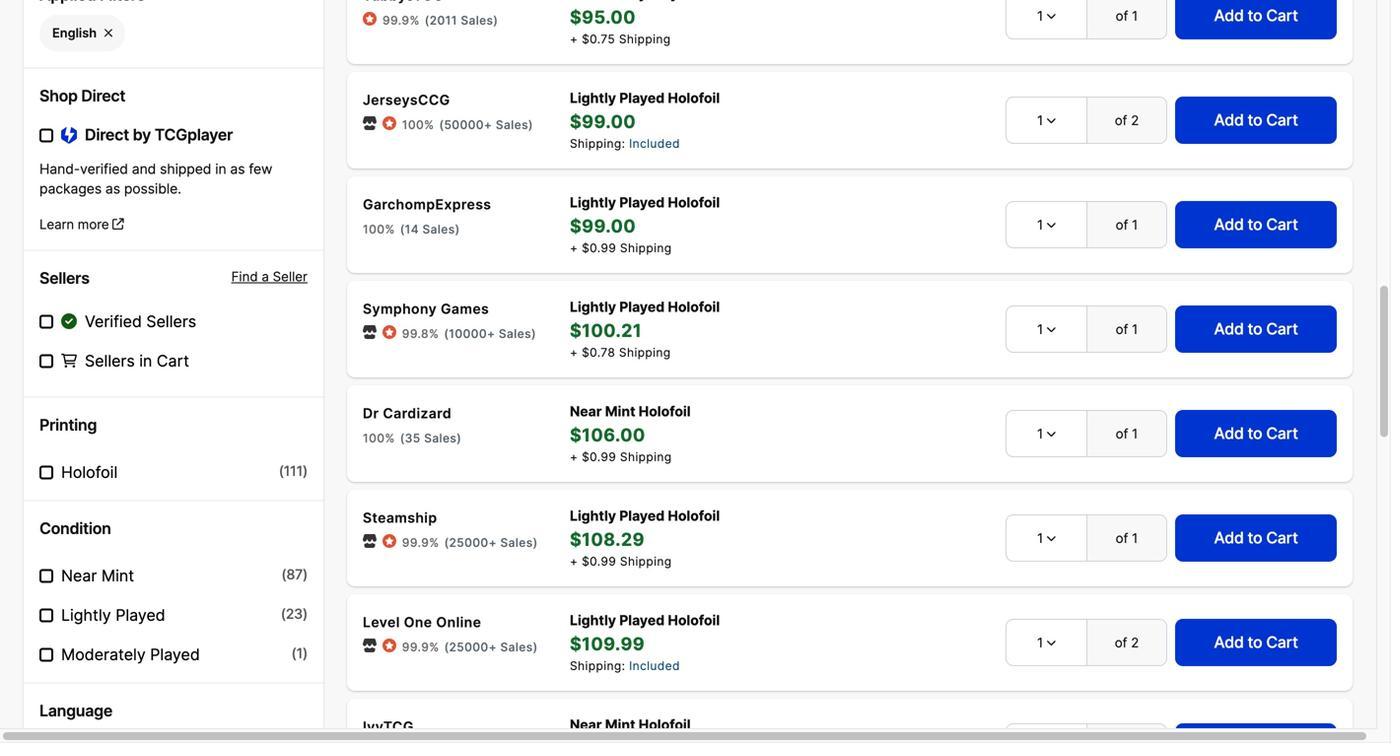Task type: locate. For each thing, give the bounding box(es) containing it.
3 lightly played holofoil from the top
[[570, 299, 720, 316]]

2 of 2 from the top
[[1115, 635, 1140, 651]]

symphony games link
[[363, 301, 489, 318]]

sales) left $108.29
[[501, 536, 538, 551]]

0 vertical spatial (25000+
[[444, 536, 497, 551]]

2 vertical spatial sellers
[[85, 351, 135, 371]]

2 lightly played holofoil link from the top
[[570, 194, 720, 211]]

2 vertical spatial 99.9%
[[402, 641, 440, 655]]

update product quantity image
[[1007, 725, 1087, 744]]

1 horizontal spatial as
[[230, 161, 245, 177]]

direct
[[81, 86, 125, 105], [85, 125, 129, 145]]

+ for $100.21
[[570, 346, 578, 360]]

0 vertical spatial gold star seller image
[[363, 12, 377, 26]]

lightly played holofoil for jerseysccg
[[570, 90, 720, 107]]

gold star seller image for $109.99
[[383, 639, 396, 653]]

included link
[[629, 137, 680, 151], [629, 660, 680, 674]]

near mint holofoil link
[[570, 404, 691, 420], [570, 717, 691, 734]]

shipping: up $99.00 + $0.99 shipping at the left of the page
[[570, 137, 626, 151]]

99.9% (2011 sales)
[[383, 13, 498, 28]]

2 add from the top
[[1215, 111, 1244, 130]]

near mint holofoil up $106.00
[[570, 404, 691, 420]]

language
[[39, 702, 112, 721]]

lightly played holofoil up $99.00 + $0.99 shipping at the left of the page
[[570, 194, 720, 211]]

+ down $106.00
[[570, 450, 578, 465]]

gold star seller image left 99.9% (2011 sales)
[[363, 12, 377, 26]]

0 horizontal spatial as
[[105, 180, 120, 197]]

packages
[[39, 180, 102, 197]]

3 lightly played holofoil link from the top
[[570, 299, 720, 316]]

holofoil for dr cardizard
[[639, 404, 691, 420]]

99.9% down steamship
[[402, 536, 440, 551]]

shipping up the $100.21 at left
[[620, 241, 672, 256]]

7 to from the top
[[1248, 633, 1263, 653]]

2 $0.99 from the top
[[582, 450, 617, 465]]

sales) right (50000+
[[496, 118, 533, 132]]

1 vertical spatial certified hobby shop image
[[363, 535, 377, 549]]

3 of 1 from the top
[[1116, 322, 1139, 337]]

holofoil up $106.00 + $0.99 shipping
[[639, 404, 691, 420]]

1 vertical spatial (25000+
[[444, 641, 497, 655]]

1 $0.99 from the top
[[582, 241, 617, 256]]

of 1 for $108.29
[[1116, 531, 1139, 547]]

included link up $99.00 + $0.99 shipping at the left of the page
[[629, 137, 680, 151]]

2 add to cart button from the top
[[1176, 97, 1338, 144]]

possible.
[[124, 180, 181, 197]]

$99.00 for garchompexpress
[[570, 216, 636, 237]]

0 vertical spatial gold star seller image
[[383, 117, 396, 130]]

0 vertical spatial 2
[[1132, 113, 1140, 128]]

gold star seller image for $99.00
[[383, 117, 396, 130]]

to for symphony games
[[1248, 320, 1263, 339]]

learn
[[39, 216, 74, 232]]

$0.99 inside $99.00 + $0.99 shipping
[[582, 241, 617, 256]]

$0.99
[[582, 241, 617, 256], [582, 450, 617, 465], [582, 555, 617, 569]]

$0.99 down $106.00
[[582, 450, 617, 465]]

included up $99.00 + $0.99 shipping at the left of the page
[[629, 137, 680, 151]]

certified hobby shop image down steamship
[[363, 535, 377, 549]]

5 + from the top
[[570, 555, 578, 569]]

holofoil right holofoil option
[[61, 463, 118, 482]]

3 to from the top
[[1248, 215, 1263, 234]]

Sellers in Cart checkbox
[[39, 354, 53, 368]]

find
[[231, 269, 258, 284]]

in inside hand-verified and shipped in as few packages as possible.
[[215, 161, 226, 177]]

0 horizontal spatial in
[[139, 351, 152, 371]]

jerseysccg link
[[363, 92, 450, 109]]

5 of 1 from the top
[[1116, 531, 1139, 547]]

certified hobby shop image
[[363, 117, 377, 130], [363, 535, 377, 549], [363, 639, 377, 653]]

$0.99 down $108.29
[[582, 555, 617, 569]]

played right moderately
[[150, 645, 200, 665]]

1 vertical spatial 99.9%
[[402, 536, 440, 551]]

4 lightly played holofoil from the top
[[570, 508, 720, 525]]

holofoil up $100.21 + $0.78 shipping on the left top
[[668, 299, 720, 316]]

2 included link from the top
[[629, 660, 680, 674]]

1 + from the top
[[570, 32, 578, 46]]

3 add to cart button from the top
[[1176, 201, 1338, 249]]

0 vertical spatial sellers
[[39, 269, 89, 288]]

certified hobby shop image
[[363, 326, 377, 339]]

1 certified hobby shop image from the top
[[363, 117, 377, 130]]

(25000+ for $109.99
[[444, 641, 497, 655]]

shipping down the $100.21 at left
[[619, 346, 671, 360]]

1 shipping: from the top
[[570, 137, 626, 151]]

1 99.9% (25000+ sales) from the top
[[402, 536, 538, 551]]

100% inside dr cardizard 100% (35 sales)
[[363, 432, 395, 446]]

shipping right '$0.75'
[[619, 32, 671, 46]]

2 $99.00 from the top
[[570, 216, 636, 237]]

of 1 for $95.00
[[1116, 8, 1139, 24]]

shipping for $100.21
[[619, 346, 671, 360]]

add to cart
[[1215, 6, 1299, 25], [1215, 111, 1299, 130], [1215, 215, 1299, 234], [1215, 320, 1299, 339], [1215, 424, 1299, 443], [1215, 529, 1299, 548], [1215, 633, 1299, 653]]

1 $99.00 from the top
[[570, 111, 636, 133]]

2 near mint holofoil link from the top
[[570, 717, 691, 734]]

$99.00 + $0.99 shipping
[[570, 216, 672, 256]]

1 vertical spatial 2
[[1132, 635, 1140, 651]]

1 for $95.00
[[1133, 8, 1139, 24]]

included inside $109.99 shipping: included
[[629, 660, 680, 674]]

5 lightly played holofoil link from the top
[[570, 613, 720, 629]]

garchompexpress 100% (14 sales)
[[363, 196, 492, 237]]

add to cart button for steamship
[[1176, 515, 1338, 562]]

lightly played holofoil link for jerseysccg
[[570, 90, 720, 107]]

sellers
[[39, 269, 89, 288], [146, 312, 196, 331], [85, 351, 135, 371]]

7 add to cart button from the top
[[1176, 620, 1338, 667]]

7 add to cart from the top
[[1215, 633, 1299, 653]]

1 horizontal spatial in
[[215, 161, 226, 177]]

lightly played holofoil link up the $99.00 shipping: included
[[570, 90, 720, 107]]

moderately
[[61, 645, 146, 665]]

$109.99 shipping: included
[[570, 634, 680, 674]]

2 vertical spatial 100%
[[363, 432, 395, 446]]

1 vertical spatial included link
[[629, 660, 680, 674]]

+ down $108.29
[[570, 555, 578, 569]]

2 vertical spatial $0.99
[[582, 555, 617, 569]]

4 of 1 from the top
[[1116, 426, 1139, 442]]

1 vertical spatial shipping:
[[570, 660, 626, 674]]

2 to from the top
[[1248, 111, 1263, 130]]

certified hobby shop image for $108.29
[[363, 535, 377, 549]]

sales) right (2011
[[461, 13, 498, 28]]

gold star seller image
[[383, 117, 396, 130], [383, 535, 396, 549], [383, 639, 396, 653]]

(25000+ for $108.29
[[444, 536, 497, 551]]

3 add to cart from the top
[[1215, 215, 1299, 234]]

lightly played holofoil link
[[570, 90, 720, 107], [570, 194, 720, 211], [570, 299, 720, 316], [570, 508, 720, 525], [570, 613, 720, 629]]

shipping down $106.00
[[620, 450, 672, 465]]

included inside the $99.00 shipping: included
[[629, 137, 680, 151]]

6 add to cart from the top
[[1215, 529, 1299, 548]]

2 99.9% (25000+ sales) from the top
[[402, 641, 538, 655]]

1 gold star seller image from the top
[[383, 117, 396, 130]]

1 add to cart from the top
[[1215, 6, 1299, 25]]

lightly played holofoil
[[570, 90, 720, 107], [570, 194, 720, 211], [570, 299, 720, 316], [570, 508, 720, 525], [570, 613, 720, 629]]

gold star seller image down steamship
[[383, 535, 396, 549]]

shipping: inside the $99.00 shipping: included
[[570, 137, 626, 151]]

3 + from the top
[[570, 346, 578, 360]]

find a seller
[[231, 269, 308, 284]]

played up the $99.00 shipping: included
[[620, 90, 665, 107]]

2 vertical spatial mint
[[605, 717, 636, 734]]

holofoil up the $99.00 shipping: included
[[668, 90, 720, 107]]

1 vertical spatial near mint holofoil
[[570, 717, 691, 734]]

of 1
[[1116, 8, 1139, 24], [1116, 217, 1139, 233], [1116, 322, 1139, 337], [1116, 426, 1139, 442], [1116, 531, 1139, 547]]

included down $109.99
[[629, 660, 680, 674]]

of 2
[[1115, 113, 1140, 128], [1115, 635, 1140, 651]]

to for level one online
[[1248, 633, 1263, 653]]

shipping inside $108.29 + $0.99 shipping
[[620, 555, 672, 569]]

0 vertical spatial mint
[[605, 404, 636, 420]]

to
[[1248, 6, 1263, 25], [1248, 111, 1263, 130], [1248, 215, 1263, 234], [1248, 320, 1263, 339], [1248, 424, 1263, 443], [1248, 529, 1263, 548], [1248, 633, 1263, 653]]

lightly up the $99.00 shipping: included
[[570, 90, 616, 107]]

cart for level one online
[[1267, 633, 1299, 653]]

$0.99 for $106.00
[[582, 450, 617, 465]]

7 add from the top
[[1215, 633, 1244, 653]]

cart for steamship
[[1267, 529, 1299, 548]]

1 horizontal spatial gold star seller image
[[383, 326, 396, 339]]

1 of 2 from the top
[[1115, 113, 1140, 128]]

played up $108.29 + $0.99 shipping
[[620, 508, 665, 525]]

1 vertical spatial mint
[[101, 566, 134, 586]]

1 for $106.00
[[1133, 426, 1139, 442]]

sales) inside dr cardizard 100% (35 sales)
[[424, 432, 462, 446]]

add
[[1215, 6, 1244, 25], [1215, 111, 1244, 130], [1215, 215, 1244, 234], [1215, 320, 1244, 339], [1215, 424, 1244, 443], [1215, 529, 1244, 548], [1215, 633, 1244, 653]]

2 vertical spatial near
[[570, 717, 602, 734]]

lightly up $109.99
[[570, 613, 616, 629]]

2 shipping: from the top
[[570, 660, 626, 674]]

lightly played holofoil link up $100.21 + $0.78 shipping on the left top
[[570, 299, 720, 316]]

lightly played holofoil link up $99.00 + $0.99 shipping at the left of the page
[[570, 194, 720, 211]]

of
[[1116, 8, 1129, 24], [1115, 113, 1128, 128], [1116, 217, 1129, 233], [1116, 322, 1129, 337], [1116, 426, 1129, 442], [1116, 531, 1129, 547], [1115, 635, 1128, 651]]

near for 1st "near mint holofoil" link from the bottom of the page
[[570, 717, 602, 734]]

$95.00 + $0.75 shipping
[[570, 7, 671, 46]]

6 to from the top
[[1248, 529, 1263, 548]]

sales) inside 'garchompexpress 100% (14 sales)'
[[423, 223, 460, 237]]

100% inside 'garchompexpress 100% (14 sales)'
[[363, 223, 395, 237]]

near mint holofoil link up $106.00
[[570, 404, 691, 420]]

1 included from the top
[[629, 137, 680, 151]]

Holofoil checkbox
[[39, 466, 53, 480]]

holofoil
[[668, 90, 720, 107], [668, 194, 720, 211], [668, 299, 720, 316], [639, 404, 691, 420], [61, 463, 118, 482], [668, 508, 720, 525], [668, 613, 720, 629], [639, 717, 691, 734]]

6 add from the top
[[1215, 529, 1244, 548]]

5 add from the top
[[1215, 424, 1244, 443]]

shipping: inside $109.99 shipping: included
[[570, 660, 626, 674]]

2 vertical spatial certified hobby shop image
[[363, 639, 377, 653]]

5 lightly played holofoil from the top
[[570, 613, 720, 629]]

$0.99 for $99.00
[[582, 241, 617, 256]]

cart for garchompexpress
[[1267, 215, 1299, 234]]

cardizard
[[383, 406, 452, 422]]

2 add to cart from the top
[[1215, 111, 1299, 130]]

$0.99 inside $106.00 + $0.99 shipping
[[582, 450, 617, 465]]

99.9% left (2011
[[383, 13, 420, 28]]

2 2 from the top
[[1132, 635, 1140, 651]]

add to cart for garchompexpress
[[1215, 215, 1299, 234]]

100% down dr
[[363, 432, 395, 446]]

direct by tcgplayer
[[85, 125, 233, 145]]

add to cart button for jerseysccg
[[1176, 97, 1338, 144]]

holofoil up $99.00 + $0.99 shipping at the left of the page
[[668, 194, 720, 211]]

shipping for $95.00
[[619, 32, 671, 46]]

sellers up circle check icon
[[39, 269, 89, 288]]

1 to from the top
[[1248, 6, 1263, 25]]

99.9% down level one online link
[[402, 641, 440, 655]]

shipping down $108.29
[[620, 555, 672, 569]]

111
[[284, 463, 303, 480]]

$99.00 inside $99.00 + $0.99 shipping
[[570, 216, 636, 237]]

1 vertical spatial $99.00
[[570, 216, 636, 237]]

cart for symphony games
[[1267, 320, 1299, 339]]

included for $99.00
[[629, 137, 680, 151]]

100% (50000+ sales)
[[402, 118, 533, 132]]

1 vertical spatial near mint holofoil link
[[570, 717, 691, 734]]

0 vertical spatial near mint holofoil link
[[570, 404, 691, 420]]

lightly played holofoil link for level one online
[[570, 613, 720, 629]]

of 1 for $99.00
[[1116, 217, 1139, 233]]

included link down $109.99
[[629, 660, 680, 674]]

$99.00 down the $99.00 shipping: included
[[570, 216, 636, 237]]

shipping for $106.00
[[620, 450, 672, 465]]

0 vertical spatial $0.99
[[582, 241, 617, 256]]

4 to from the top
[[1248, 320, 1263, 339]]

add for steamship
[[1215, 529, 1244, 548]]

lightly played holofoil up the $99.00 shipping: included
[[570, 90, 720, 107]]

as left the few
[[230, 161, 245, 177]]

2 vertical spatial gold star seller image
[[383, 639, 396, 653]]

lightly up $99.00 + $0.99 shipping at the left of the page
[[570, 194, 616, 211]]

+ inside $108.29 + $0.99 shipping
[[570, 555, 578, 569]]

1 of 1 from the top
[[1116, 8, 1139, 24]]

sellers down verified
[[85, 351, 135, 371]]

1 (25000+ from the top
[[444, 536, 497, 551]]

2 certified hobby shop image from the top
[[363, 535, 377, 549]]

2 + from the top
[[570, 241, 578, 256]]

lightly played holofoil link for symphony games
[[570, 299, 720, 316]]

near mint holofoil for 1st "near mint holofoil" link from the bottom of the page
[[570, 717, 691, 734]]

$0.99 inside $108.29 + $0.99 shipping
[[582, 555, 617, 569]]

0 vertical spatial included link
[[629, 137, 680, 151]]

4 add to cart button from the top
[[1176, 306, 1338, 353]]

5 add to cart from the top
[[1215, 424, 1299, 443]]

1 vertical spatial as
[[105, 180, 120, 197]]

direct up the verified
[[85, 125, 129, 145]]

2 (25000+ from the top
[[444, 641, 497, 655]]

1 vertical spatial $0.99
[[582, 450, 617, 465]]

0 vertical spatial included
[[629, 137, 680, 151]]

$99.00 inside the $99.00 shipping: included
[[570, 111, 636, 133]]

99.9%
[[383, 13, 420, 28], [402, 536, 440, 551], [402, 641, 440, 655]]

0 vertical spatial near
[[570, 404, 602, 420]]

$108.29 + $0.99 shipping
[[570, 529, 672, 569]]

seller
[[273, 269, 308, 284]]

mint
[[605, 404, 636, 420], [101, 566, 134, 586], [605, 717, 636, 734]]

2
[[1132, 113, 1140, 128], [1132, 635, 1140, 651]]

3 certified hobby shop image from the top
[[363, 639, 377, 653]]

2 included from the top
[[629, 660, 680, 674]]

1 vertical spatial gold star seller image
[[383, 535, 396, 549]]

$109.99
[[570, 634, 645, 656]]

2 near mint holofoil from the top
[[570, 717, 691, 734]]

sales) right '(35'
[[424, 432, 462, 446]]

near mint holofoil
[[570, 404, 691, 420], [570, 717, 691, 734]]

5 to from the top
[[1248, 424, 1263, 443]]

(10000+
[[444, 327, 496, 341]]

0 vertical spatial certified hobby shop image
[[363, 117, 377, 130]]

(50000+
[[439, 118, 493, 132]]

1 included link from the top
[[629, 137, 680, 151]]

as
[[230, 161, 245, 177], [105, 180, 120, 197]]

+ inside $106.00 + $0.99 shipping
[[570, 450, 578, 465]]

near down $109.99 shipping: included
[[570, 717, 602, 734]]

near mint holofoil down $109.99 shipping: included
[[570, 717, 691, 734]]

1 lightly played holofoil link from the top
[[570, 90, 720, 107]]

played up $100.21 + $0.78 shipping on the left top
[[620, 299, 665, 316]]

shipping: down $109.99
[[570, 660, 626, 674]]

+ inside $100.21 + $0.78 shipping
[[570, 346, 578, 360]]

english button
[[39, 15, 125, 52]]

played up $99.00 + $0.99 shipping at the left of the page
[[620, 194, 665, 211]]

in right shipped
[[215, 161, 226, 177]]

sales) down garchompexpress link
[[423, 223, 460, 237]]

1 vertical spatial direct
[[85, 125, 129, 145]]

sellers up sellers in cart
[[146, 312, 196, 331]]

played
[[620, 90, 665, 107], [620, 194, 665, 211], [620, 299, 665, 316], [620, 508, 665, 525], [116, 606, 165, 625], [620, 613, 665, 629], [150, 645, 200, 665]]

2 of 1 from the top
[[1116, 217, 1139, 233]]

100%
[[402, 118, 435, 132], [363, 223, 395, 237], [363, 432, 395, 446]]

$99.00 down '$0.75'
[[570, 111, 636, 133]]

steamship link
[[363, 510, 437, 527]]

played up $109.99 shipping: included
[[620, 613, 665, 629]]

shipping inside $99.00 + $0.99 shipping
[[620, 241, 672, 256]]

included
[[629, 137, 680, 151], [629, 660, 680, 674]]

sales)
[[461, 13, 498, 28], [496, 118, 533, 132], [423, 223, 460, 237], [499, 327, 536, 341], [424, 432, 462, 446], [501, 536, 538, 551], [501, 641, 538, 655]]

gold star seller image down 'level'
[[383, 639, 396, 653]]

5 add to cart button from the top
[[1176, 410, 1338, 458]]

0 vertical spatial $99.00
[[570, 111, 636, 133]]

near mint holofoil link down $109.99 shipping: included
[[570, 717, 691, 734]]

0 vertical spatial 99.9% (25000+ sales)
[[402, 536, 538, 551]]

mint up $106.00
[[605, 404, 636, 420]]

direct by tcgplayer image
[[61, 126, 77, 145]]

add for symphony games
[[1215, 320, 1244, 339]]

0 horizontal spatial gold star seller image
[[363, 12, 377, 26]]

1 vertical spatial 99.9% (25000+ sales)
[[402, 641, 538, 655]]

23
[[286, 606, 303, 623]]

shop direct
[[39, 86, 125, 105]]

+
[[570, 32, 578, 46], [570, 241, 578, 256], [570, 346, 578, 360], [570, 450, 578, 465], [570, 555, 578, 569]]

1 vertical spatial included
[[629, 660, 680, 674]]

3 $0.99 from the top
[[582, 555, 617, 569]]

shipping
[[619, 32, 671, 46], [620, 241, 672, 256], [619, 346, 671, 360], [620, 450, 672, 465], [620, 555, 672, 569]]

(14
[[400, 223, 419, 237]]

certified hobby shop image down jerseysccg link at the top
[[363, 117, 377, 130]]

$0.78
[[582, 346, 616, 360]]

+ up the $100.21 at left
[[570, 241, 578, 256]]

of 2 for $99.00
[[1115, 113, 1140, 128]]

holofoil up $108.29 + $0.99 shipping
[[668, 508, 720, 525]]

(25000+
[[444, 536, 497, 551], [444, 641, 497, 655]]

0 vertical spatial shipping:
[[570, 137, 626, 151]]

1 vertical spatial 100%
[[363, 223, 395, 237]]

shipping inside $95.00 + $0.75 shipping
[[619, 32, 671, 46]]

lightly played holofoil link up $108.29 + $0.99 shipping
[[570, 508, 720, 525]]

played for jerseysccg
[[620, 90, 665, 107]]

near up $106.00
[[570, 404, 602, 420]]

99.9% (25000+ sales) for $108.29
[[402, 536, 538, 551]]

holofoil for symphony games
[[668, 299, 720, 316]]

played for symphony games
[[620, 299, 665, 316]]

100% left (14
[[363, 223, 395, 237]]

lightly up $108.29
[[570, 508, 616, 525]]

0 vertical spatial of 2
[[1115, 113, 1140, 128]]

$0.99 up the $100.21 at left
[[582, 241, 617, 256]]

mint for second "near mint holofoil" link from the bottom
[[605, 404, 636, 420]]

near right near mint checkbox
[[61, 566, 97, 586]]

lightly played holofoil for symphony games
[[570, 299, 720, 316]]

3 gold star seller image from the top
[[383, 639, 396, 653]]

lightly played holofoil up $100.21 + $0.78 shipping on the left top
[[570, 299, 720, 316]]

2 gold star seller image from the top
[[383, 535, 396, 549]]

4 add to cart from the top
[[1215, 320, 1299, 339]]

0 vertical spatial near mint holofoil
[[570, 404, 691, 420]]

lightly up the $100.21 at left
[[570, 299, 616, 316]]

6 add to cart button from the top
[[1176, 515, 1338, 562]]

add to cart button for dr cardizard
[[1176, 410, 1338, 458]]

1 near mint holofoil from the top
[[570, 404, 691, 420]]

1 vertical spatial of 2
[[1115, 635, 1140, 651]]

shipping inside $100.21 + $0.78 shipping
[[619, 346, 671, 360]]

+ inside $95.00 + $0.75 shipping
[[570, 32, 578, 46]]

lightly
[[570, 90, 616, 107], [570, 194, 616, 211], [570, 299, 616, 316], [570, 508, 616, 525], [61, 606, 111, 625], [570, 613, 616, 629]]

shipping for $99.00
[[620, 241, 672, 256]]

4 + from the top
[[570, 450, 578, 465]]

2 lightly played holofoil from the top
[[570, 194, 720, 211]]

gold star seller image right certified hobby shop image
[[383, 326, 396, 339]]

learn more link
[[39, 216, 124, 232]]

sales) right (10000+
[[499, 327, 536, 341]]

$99.00
[[570, 111, 636, 133], [570, 216, 636, 237]]

lightly played holofoil for level one online
[[570, 613, 720, 629]]

one
[[404, 615, 433, 631]]

99.9% (25000+ sales) down steamship
[[402, 536, 538, 551]]

(25000+ down 'online'
[[444, 641, 497, 655]]

lightly played holofoil up $109.99 shipping: included
[[570, 613, 720, 629]]

of for level one online
[[1115, 635, 1128, 651]]

99.8%
[[402, 327, 439, 341]]

garchompexpress
[[363, 196, 492, 213]]

lightly played holofoil up $108.29 + $0.99 shipping
[[570, 508, 720, 525]]

lightly played holofoil link up $109.99 shipping: included
[[570, 613, 720, 629]]

(25000+ up 'online'
[[444, 536, 497, 551]]

4 lightly played holofoil link from the top
[[570, 508, 720, 525]]

1 vertical spatial gold star seller image
[[383, 326, 396, 339]]

certified hobby shop image down 'level'
[[363, 639, 377, 653]]

as down the verified
[[105, 180, 120, 197]]

add to cart button for garchompexpress
[[1176, 201, 1338, 249]]

gold star seller image down jerseysccg link at the top
[[383, 117, 396, 130]]

3 add from the top
[[1215, 215, 1244, 234]]

of for garchompexpress
[[1116, 217, 1129, 233]]

1 lightly played holofoil from the top
[[570, 90, 720, 107]]

+ left $0.78
[[570, 346, 578, 360]]

holofoil down $109.99 shipping: included
[[639, 717, 691, 734]]

100% down jerseysccg link at the top
[[402, 118, 435, 132]]

of 1 for $100.21
[[1116, 322, 1139, 337]]

0 vertical spatial in
[[215, 161, 226, 177]]

holofoil up $109.99 shipping: included
[[668, 613, 720, 629]]

sales) left $109.99
[[501, 641, 538, 655]]

mint down $109.99 shipping: included
[[605, 717, 636, 734]]

direct right shop
[[81, 86, 125, 105]]

cart for jerseysccg
[[1267, 111, 1299, 130]]

shipping inside $106.00 + $0.99 shipping
[[620, 450, 672, 465]]

+ inside $99.00 + $0.99 shipping
[[570, 241, 578, 256]]

tcgplayer
[[155, 125, 233, 145]]

+ for $108.29
[[570, 555, 578, 569]]

few
[[249, 161, 273, 177]]

near mint
[[61, 566, 134, 586]]

mint up the lightly played
[[101, 566, 134, 586]]

shipping:
[[570, 137, 626, 151], [570, 660, 626, 674]]

+ left '$0.75'
[[570, 32, 578, 46]]

gold star seller image
[[363, 12, 377, 26], [383, 326, 396, 339]]

symphony
[[363, 301, 437, 318]]

1 2 from the top
[[1132, 113, 1140, 128]]

99.9% (25000+ sales) down 'online'
[[402, 641, 538, 655]]

4 add from the top
[[1215, 320, 1244, 339]]

in down verified sellers
[[139, 351, 152, 371]]



Task type: describe. For each thing, give the bounding box(es) containing it.
add for garchompexpress
[[1215, 215, 1244, 234]]

1 vertical spatial near
[[61, 566, 97, 586]]

1 vertical spatial sellers
[[146, 312, 196, 331]]

included link for $99.00
[[629, 137, 680, 151]]

of 1 for $106.00
[[1116, 426, 1139, 442]]

0 vertical spatial 100%
[[402, 118, 435, 132]]

99.9% for $108.29
[[402, 536, 440, 551]]

(2011
[[425, 13, 457, 28]]

holofoil for steamship
[[668, 508, 720, 525]]

Verified Sellers checkbox
[[39, 315, 53, 329]]

cart shopping image
[[61, 353, 77, 369]]

of for dr cardizard
[[1116, 426, 1129, 442]]

99.9% (25000+ sales) for $109.99
[[402, 641, 538, 655]]

0 vertical spatial 99.9%
[[383, 13, 420, 28]]

level
[[363, 615, 400, 631]]

steamship
[[363, 510, 437, 527]]

games
[[441, 301, 489, 318]]

of for steamship
[[1116, 531, 1129, 547]]

find a seller link
[[174, 267, 308, 290]]

played up 'moderately played'
[[116, 606, 165, 625]]

near mint holofoil for second "near mint holofoil" link from the bottom
[[570, 404, 691, 420]]

online
[[436, 615, 482, 631]]

99.9% for $109.99
[[402, 641, 440, 655]]

verified
[[80, 161, 128, 177]]

99.8% (10000+ sales)
[[402, 327, 536, 341]]

lightly played
[[61, 606, 165, 625]]

verified sellers
[[85, 312, 196, 331]]

holofoil for garchompexpress
[[668, 194, 720, 211]]

a
[[262, 269, 269, 284]]

$95.00
[[570, 7, 636, 28]]

Lightly Played checkbox
[[39, 609, 53, 623]]

add to cart button for level one online
[[1176, 620, 1338, 667]]

english
[[52, 25, 97, 41]]

add for level one online
[[1215, 633, 1244, 653]]

1 vertical spatial in
[[139, 351, 152, 371]]

of 2 for $109.99
[[1115, 635, 1140, 651]]

$106.00 + $0.99 shipping
[[570, 425, 672, 465]]

holofoil for level one online
[[668, 613, 720, 629]]

included for $109.99
[[629, 660, 680, 674]]

more
[[78, 216, 109, 232]]

shipping for $108.29
[[620, 555, 672, 569]]

87
[[287, 566, 303, 583]]

hand-verified and shipped in as few packages as possible.
[[39, 161, 273, 197]]

dr
[[363, 406, 379, 422]]

xmark image
[[105, 27, 113, 39]]

add for jerseysccg
[[1215, 111, 1244, 130]]

mint for 1st "near mint holofoil" link from the bottom of the page
[[605, 717, 636, 734]]

$100.21
[[570, 320, 642, 342]]

verified
[[85, 312, 142, 331]]

level one online
[[363, 615, 482, 631]]

level one online link
[[363, 615, 482, 631]]

certified hobby shop image for $99.00
[[363, 117, 377, 130]]

1 for $100.21
[[1133, 322, 1139, 337]]

gold star seller image for $108.29
[[383, 535, 396, 549]]

$0.99 for $108.29
[[582, 555, 617, 569]]

sellers for sellers
[[39, 269, 89, 288]]

circle check image
[[61, 313, 77, 329]]

lightly for steamship
[[570, 508, 616, 525]]

hand-
[[39, 161, 80, 177]]

lightly for level one online
[[570, 613, 616, 629]]

arrow up right from square image
[[113, 218, 124, 231]]

0 vertical spatial direct
[[81, 86, 125, 105]]

$99.00 for jerseysccg
[[570, 111, 636, 133]]

played for steamship
[[620, 508, 665, 525]]

$100.21 + $0.78 shipping
[[570, 320, 671, 360]]

1 add to cart button from the top
[[1176, 0, 1338, 40]]

add to cart for dr cardizard
[[1215, 424, 1299, 443]]

by
[[133, 125, 151, 145]]

ivytcg
[[363, 719, 414, 736]]

holofoil for jerseysccg
[[668, 90, 720, 107]]

dr cardizard 100% (35 sales)
[[363, 406, 462, 446]]

$99.00 shipping: included
[[570, 111, 680, 151]]

included link for $109.99
[[629, 660, 680, 674]]

add to cart for steamship
[[1215, 529, 1299, 548]]

dr cardizard link
[[363, 406, 452, 422]]

1 for $108.29
[[1133, 531, 1139, 547]]

$108.29
[[570, 529, 645, 551]]

1 for $99.00
[[1133, 217, 1139, 233]]

add to cart button for symphony games
[[1176, 306, 1338, 353]]

sellers for sellers in cart
[[85, 351, 135, 371]]

lightly played holofoil link for steamship
[[570, 508, 720, 525]]

lightly played holofoil for steamship
[[570, 508, 720, 525]]

to for garchompexpress
[[1248, 215, 1263, 234]]

jerseysccg
[[363, 92, 450, 109]]

+ for $95.00
[[570, 32, 578, 46]]

Direct by TCGplayer checkbox
[[39, 129, 53, 142]]

garchompexpress link
[[363, 196, 492, 213]]

add to cart for symphony games
[[1215, 320, 1299, 339]]

Moderately Played checkbox
[[39, 648, 53, 662]]

2 for $99.00
[[1132, 113, 1140, 128]]

symphony games
[[363, 301, 489, 318]]

to for dr cardizard
[[1248, 424, 1263, 443]]

and
[[132, 161, 156, 177]]

certified hobby shop image for $109.99
[[363, 639, 377, 653]]

+ for $106.00
[[570, 450, 578, 465]]

add to cart for level one online
[[1215, 633, 1299, 653]]

ivytcg link
[[363, 719, 414, 736]]

condition
[[39, 519, 111, 538]]

learn more
[[39, 216, 113, 232]]

to for steamship
[[1248, 529, 1263, 548]]

moderately played
[[61, 645, 200, 665]]

0 vertical spatial as
[[230, 161, 245, 177]]

Near Mint checkbox
[[39, 569, 53, 583]]

add for dr cardizard
[[1215, 424, 1244, 443]]

near for second "near mint holofoil" link from the bottom
[[570, 404, 602, 420]]

lightly played holofoil link for garchompexpress
[[570, 194, 720, 211]]

sellers in cart
[[85, 351, 189, 371]]

of for jerseysccg
[[1115, 113, 1128, 128]]

1 near mint holofoil link from the top
[[570, 404, 691, 420]]

(35
[[400, 432, 421, 446]]

played for garchompexpress
[[620, 194, 665, 211]]

lightly right lightly played checkbox on the left
[[61, 606, 111, 625]]

lightly played holofoil for garchompexpress
[[570, 194, 720, 211]]

+ for $99.00
[[570, 241, 578, 256]]

lightly for jerseysccg
[[570, 90, 616, 107]]

$0.75
[[582, 32, 616, 46]]

of for symphony games
[[1116, 322, 1129, 337]]

played for level one online
[[620, 613, 665, 629]]

printing
[[39, 416, 97, 435]]

2 for $109.99
[[1132, 635, 1140, 651]]

$106.00
[[570, 425, 646, 446]]

shipped
[[160, 161, 211, 177]]

1 add from the top
[[1215, 6, 1244, 25]]

lightly for symphony games
[[570, 299, 616, 316]]

to for jerseysccg
[[1248, 111, 1263, 130]]

cart for dr cardizard
[[1267, 424, 1299, 443]]

shipping: for $109.99
[[570, 660, 626, 674]]

shop
[[39, 86, 78, 105]]



Task type: vqa. For each thing, say whether or not it's contained in the screenshot.
Disney Lorcana
no



